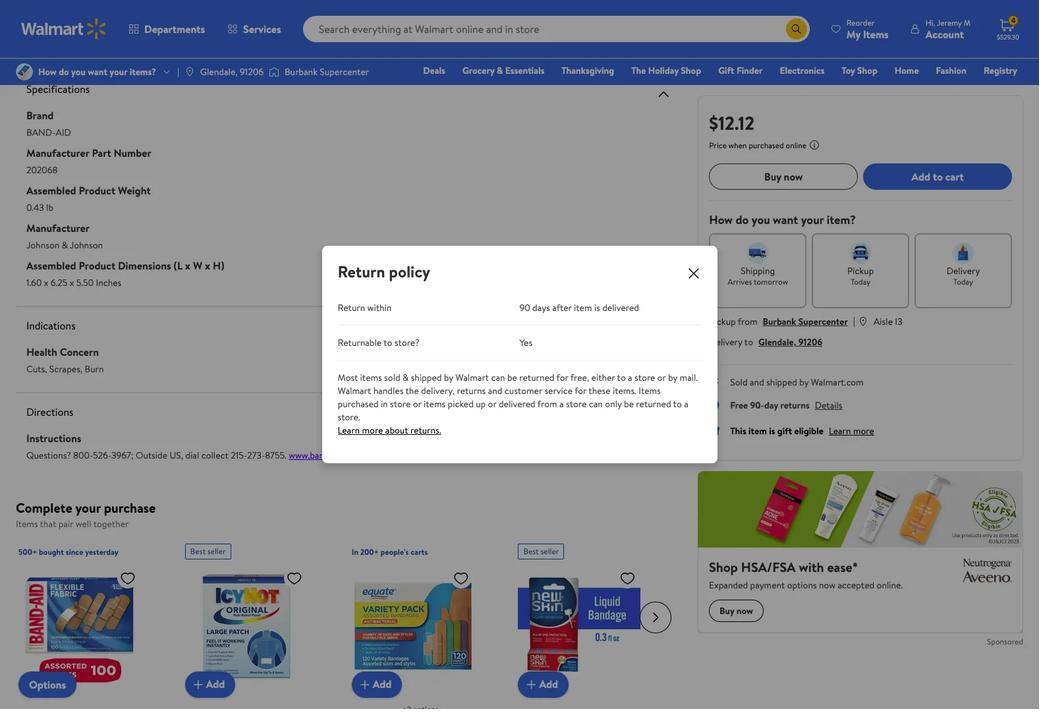 Task type: locate. For each thing, give the bounding box(es) containing it.
others
[[364, 26, 389, 39]]

1.60
[[26, 276, 42, 289]]

today inside delivery today
[[954, 276, 974, 287]]

and right sold
[[750, 376, 765, 389]]

this
[[731, 425, 747, 438]]

burbank supercenter button
[[763, 315, 848, 328]]

1 horizontal spatial a
[[628, 371, 633, 384]]

store down free,
[[566, 398, 587, 411]]

for
[[557, 371, 569, 384], [575, 384, 587, 398]]

0 horizontal spatial returns
[[457, 384, 486, 398]]

0 horizontal spatial can
[[491, 371, 505, 384]]

1 horizontal spatial today
[[954, 276, 974, 287]]

delivered right after
[[603, 301, 639, 314]]

shop
[[681, 64, 701, 77], [858, 64, 878, 77]]

the
[[406, 384, 419, 398]]

delivery up sold
[[710, 336, 743, 349]]

gifting made easy image
[[710, 425, 720, 435]]

1 horizontal spatial seller
[[541, 546, 559, 557]]

gauze
[[250, 2, 274, 15]]

273-
[[247, 449, 265, 462]]

add for 1st product group from right
[[540, 677, 558, 692]]

2 return from the top
[[338, 301, 365, 314]]

day
[[765, 399, 779, 412]]

x
[[185, 258, 191, 273], [205, 258, 210, 273], [44, 276, 48, 289], [70, 276, 74, 289]]

0 vertical spatial returned
[[520, 371, 555, 384]]

1 horizontal spatial delivery
[[947, 264, 981, 278]]

sold and shipped by walmart.com
[[731, 376, 864, 389]]

we
[[42, 26, 55, 39]]

inch
[[124, 2, 141, 15]]

1 vertical spatial items
[[16, 517, 38, 531]]

item right after
[[574, 301, 592, 314]]

0 horizontal spatial add to cart image
[[190, 677, 206, 693]]

to inside button
[[933, 169, 943, 184]]

shop right holiday
[[681, 64, 701, 77]]

your inside complete your purchase items that pair well together
[[75, 499, 101, 517]]

3 add button from the left
[[518, 671, 569, 698]]

is right after
[[595, 301, 600, 314]]

add button for new-skin liquid bandage, waterproof bandage for scrapes and minor cuts, 0.3 fl oz image
[[518, 671, 569, 698]]

number
[[114, 146, 151, 160]]

instructions questions?  800-526-3967; outside us, dial collect 215-273-8755. www.band-aid.com
[[26, 431, 364, 462]]

0 horizontal spatial shop
[[681, 64, 701, 77]]

a right "directions" image
[[684, 398, 689, 411]]

0 vertical spatial from
[[738, 315, 758, 328]]

add to cart image
[[357, 677, 373, 693]]

is inside return policy dialog
[[595, 301, 600, 314]]

200+
[[360, 546, 379, 557]]

we aim to show you accurate product information. manufacturers, suppliers and others provide what you see here, and we have not verified it. see our disclaimer
[[42, 26, 607, 53]]

0 vertical spatial return
[[338, 260, 385, 283]]

brand band-aid manufacturer part number 202068 assembled product weight 0.43 lb manufacturer johnson & johnson assembled product dimensions (l x w x h) 1.60 x 6.25 x 5.50 inches
[[26, 108, 224, 289]]

0 horizontal spatial best
[[190, 546, 206, 557]]

& right grocery
[[497, 64, 503, 77]]

product
[[79, 183, 115, 198], [79, 258, 115, 273]]

0 horizontal spatial walmart
[[338, 384, 371, 398]]

product up inches
[[79, 258, 115, 273]]

days
[[533, 301, 550, 314]]

0 horizontal spatial for
[[557, 371, 569, 384]]

4 $529.30
[[997, 15, 1020, 42]]

2 horizontal spatial or
[[658, 371, 666, 384]]

return left the within
[[338, 301, 365, 314]]

delivered up learn more about returns. link
[[499, 398, 536, 411]]

add to cart
[[912, 169, 964, 184]]

for left free,
[[557, 371, 569, 384]]

0 horizontal spatial or
[[413, 398, 422, 411]]

90-
[[751, 399, 765, 412]]

more left about
[[362, 424, 383, 437]]

delivery to glendale, 91206
[[710, 336, 823, 349]]

aim
[[57, 26, 71, 39]]

1 add to cart image from the left
[[190, 677, 206, 693]]

2 horizontal spatial store
[[635, 371, 656, 384]]

1 horizontal spatial items
[[424, 398, 446, 411]]

0 vertical spatial assembled
[[26, 183, 76, 198]]

or right up
[[488, 398, 497, 411]]

pickup from burbank supercenter |
[[710, 314, 856, 328]]

1 horizontal spatial delivered
[[603, 301, 639, 314]]

add button for the equate antibacterial assorted bandages variety pack, 120 count 'image'
[[352, 671, 402, 698]]

grocery & essentials
[[463, 64, 545, 77]]

or left mail.
[[658, 371, 666, 384]]

you right the show
[[107, 26, 121, 39]]

0 horizontal spatial your
[[75, 499, 101, 517]]

0 horizontal spatial pickup
[[710, 315, 736, 328]]

show
[[84, 26, 105, 39]]

learn more about returns. link
[[338, 424, 702, 437]]

returns
[[457, 384, 486, 398], [781, 399, 810, 412]]

returns right delivery,
[[457, 384, 486, 398]]

0 vertical spatial be
[[508, 371, 517, 384]]

only
[[605, 398, 622, 411]]

2 today from the left
[[954, 276, 974, 287]]

1 horizontal spatial from
[[738, 315, 758, 328]]

returned down yes
[[520, 371, 555, 384]]

return policy dialog
[[322, 246, 718, 463]]

1 today from the left
[[851, 276, 871, 287]]

& up '6.25'
[[62, 239, 68, 252]]

0 horizontal spatial today
[[851, 276, 871, 287]]

1 manufacturer from the top
[[26, 146, 89, 160]]

buy now button
[[710, 163, 858, 190]]

0 horizontal spatial shipped
[[411, 371, 442, 384]]

add to favorites list, new-skin liquid bandage, waterproof bandage for scrapes and minor cuts, 0.3 fl oz image
[[620, 570, 636, 586]]

service
[[545, 384, 573, 398]]

product left weight
[[79, 183, 115, 198]]

product group
[[18, 538, 156, 709], [185, 538, 323, 709], [352, 538, 489, 709], [518, 538, 656, 709]]

2 best seller from the left
[[524, 546, 559, 557]]

today down intent image for delivery
[[954, 276, 974, 287]]

2 horizontal spatial a
[[684, 398, 689, 411]]

2-
[[95, 2, 103, 15], [116, 2, 124, 15]]

1 vertical spatial is
[[769, 425, 776, 438]]

your right want
[[801, 212, 824, 228]]

2 seller from the left
[[541, 546, 559, 557]]

purchased left in
[[338, 398, 379, 411]]

by left mail.
[[668, 371, 678, 384]]

items left sold
[[360, 371, 382, 384]]

for left these on the bottom right
[[575, 384, 587, 398]]

shop right 'toy'
[[858, 64, 878, 77]]

1 add button from the left
[[185, 671, 236, 698]]

0 horizontal spatial delivered
[[499, 398, 536, 411]]

add to favorites list, icy hot original muscle & joint pain relief back patch with menthol (large) 5ct image
[[287, 570, 302, 586]]

return up return within at the top left of page
[[338, 260, 385, 283]]

2 horizontal spatial add button
[[518, 671, 569, 698]]

shipped right sold
[[411, 371, 442, 384]]

0 horizontal spatial returned
[[520, 371, 555, 384]]

and
[[347, 26, 361, 39], [500, 26, 515, 39], [750, 376, 765, 389], [488, 384, 503, 398]]

price when purchased online
[[710, 140, 807, 151]]

0 horizontal spatial seller
[[208, 546, 226, 557]]

1 horizontal spatial best seller
[[524, 546, 559, 557]]

registry
[[984, 64, 1018, 77]]

debit
[[939, 82, 961, 96]]

1 horizontal spatial pickup
[[848, 264, 874, 278]]

2- right ten
[[95, 2, 103, 15]]

1 vertical spatial items
[[424, 398, 446, 411]]

delivery for today
[[947, 264, 981, 278]]

purchased right when
[[749, 140, 784, 151]]

1 vertical spatial purchased
[[338, 398, 379, 411]]

1 vertical spatial returns
[[781, 399, 810, 412]]

store right in
[[390, 398, 411, 411]]

from inside most items sold & shipped by walmart can be returned for free, either to a store or by mail. walmart handles the delivery, returns and customer service for these items. items purchased in store or items picked up or delivered from a store can only be returned to a store. learn more about returns.
[[538, 398, 558, 411]]

0 vertical spatial product
[[79, 183, 115, 198]]

items left that
[[16, 517, 38, 531]]

information.
[[195, 26, 245, 39]]

us,
[[170, 449, 183, 462]]

0 vertical spatial returns
[[457, 384, 486, 398]]

2- up accurate
[[116, 2, 124, 15]]

shipped inside most items sold & shipped by walmart can be returned for free, either to a store or by mail. walmart handles the delivery, returns and customer service for these items. items purchased in store or items picked up or delivered from a store can only be returned to a store. learn more about returns.
[[411, 371, 442, 384]]

pickup inside pickup from burbank supercenter |
[[710, 315, 736, 328]]

1 horizontal spatial your
[[801, 212, 824, 228]]

options
[[29, 677, 66, 692]]

pickup for pickup from burbank supercenter |
[[710, 315, 736, 328]]

items
[[360, 371, 382, 384], [424, 398, 446, 411]]

0 horizontal spatial items
[[360, 371, 382, 384]]

delivery down intent image for delivery
[[947, 264, 981, 278]]

1 best seller from the left
[[190, 546, 226, 557]]

you left see
[[445, 26, 460, 39]]

delivery today
[[947, 264, 981, 287]]

and right up
[[488, 384, 503, 398]]

items inside complete your purchase items that pair well together
[[16, 517, 38, 531]]

add to cart image
[[190, 677, 206, 693], [524, 677, 540, 693]]

0 vertical spatial manufacturer
[[26, 146, 89, 160]]

legal information image
[[810, 140, 820, 150]]

learn up aid.com at the left
[[338, 424, 360, 437]]

1 best from the left
[[190, 546, 206, 557]]

either
[[592, 371, 615, 384]]

johnson up 5.50
[[70, 239, 103, 252]]

returned right only
[[636, 398, 671, 411]]

0 horizontal spatial be
[[508, 371, 517, 384]]

you right do
[[752, 212, 770, 228]]

here,
[[478, 26, 498, 39]]

a left these on the bottom right
[[560, 398, 564, 411]]

today inside pickup today
[[851, 276, 871, 287]]

to inside we aim to show you accurate product information. manufacturers, suppliers and others provide what you see here, and we have not verified it. see our disclaimer
[[74, 26, 82, 39]]

1 horizontal spatial 2-
[[116, 2, 124, 15]]

0 horizontal spatial best seller
[[190, 546, 226, 557]]

1 horizontal spatial returns
[[781, 399, 810, 412]]

8755.
[[265, 449, 287, 462]]

to right 'aim'
[[74, 26, 82, 39]]

items right the
[[424, 398, 446, 411]]

specifications
[[26, 82, 90, 96]]

0 horizontal spatial item
[[574, 301, 592, 314]]

bought
[[39, 546, 64, 557]]

2 shop from the left
[[858, 64, 878, 77]]

1 horizontal spatial add button
[[352, 671, 402, 698]]

online
[[786, 140, 807, 151]]

pickup
[[848, 264, 874, 278], [710, 315, 736, 328]]

yesterday
[[85, 546, 119, 557]]

3 product group from the left
[[352, 538, 489, 709]]

1 vertical spatial item
[[749, 425, 767, 438]]

home link
[[889, 63, 925, 78]]

from up delivery to glendale, 91206 at the top of the page
[[738, 315, 758, 328]]

1 horizontal spatial or
[[488, 398, 497, 411]]

2 add to cart image from the left
[[524, 677, 540, 693]]

0 vertical spatial is
[[595, 301, 600, 314]]

pickup for pickup today
[[848, 264, 874, 278]]

returns down sold and shipped by walmart.com
[[781, 399, 810, 412]]

1 horizontal spatial returned
[[636, 398, 671, 411]]

1 horizontal spatial store
[[566, 398, 587, 411]]

items right items.
[[639, 384, 661, 398]]

today down intent image for pickup
[[851, 276, 871, 287]]

walmart
[[456, 371, 489, 384], [338, 384, 371, 398]]

1 vertical spatial return
[[338, 301, 365, 314]]

1 horizontal spatial be
[[624, 398, 634, 411]]

1 vertical spatial returned
[[636, 398, 671, 411]]

1 horizontal spatial purchased
[[749, 140, 784, 151]]

grocery
[[463, 64, 495, 77]]

your up 'well'
[[75, 499, 101, 517]]

more right eligible at the bottom right of page
[[854, 425, 875, 438]]

walmart up up
[[456, 371, 489, 384]]

in
[[352, 546, 358, 557]]

1 vertical spatial pickup
[[710, 315, 736, 328]]

to
[[74, 26, 82, 39], [933, 169, 943, 184], [745, 336, 753, 349], [384, 336, 393, 349], [617, 371, 626, 384], [674, 398, 682, 411]]

0 horizontal spatial 2-
[[95, 2, 103, 15]]

1 vertical spatial manufacturer
[[26, 221, 90, 235]]

price
[[710, 140, 727, 151]]

return for return within
[[338, 301, 365, 314]]

0 horizontal spatial is
[[595, 301, 600, 314]]

1 vertical spatial your
[[75, 499, 101, 517]]

shipped up free 90-day returns details
[[767, 376, 798, 389]]

store right either
[[635, 371, 656, 384]]

pickup down intent image for pickup
[[848, 264, 874, 278]]

pair
[[59, 517, 73, 531]]

1 vertical spatial delivery
[[710, 336, 743, 349]]

one
[[917, 82, 937, 96]]

best seller for 1st product group from right
[[524, 546, 559, 557]]

details
[[815, 399, 843, 412]]

manufacturer down lb
[[26, 221, 90, 235]]

0 vertical spatial items
[[639, 384, 661, 398]]

to left glendale,
[[745, 336, 753, 349]]

1 vertical spatial assembled
[[26, 258, 76, 273]]

from up learn more about returns. link
[[538, 398, 558, 411]]

ten
[[79, 2, 93, 15]]

Walmart Site-Wide search field
[[303, 16, 810, 42]]

0 horizontal spatial more
[[362, 424, 383, 437]]

1 horizontal spatial add to cart image
[[524, 677, 540, 693]]

& right sold
[[403, 371, 409, 384]]

a right either
[[628, 371, 633, 384]]

0 vertical spatial pickup
[[848, 264, 874, 278]]

x right (l at the left of the page
[[185, 258, 191, 273]]

it.
[[599, 26, 607, 39]]

dimensions
[[118, 258, 171, 273]]

0 horizontal spatial delivery
[[710, 336, 743, 349]]

0 horizontal spatial learn
[[338, 424, 360, 437]]

1 horizontal spatial best
[[524, 546, 539, 557]]

all
[[277, 2, 287, 15]]

intent image for pickup image
[[851, 243, 872, 264]]

and left we
[[500, 26, 515, 39]]

see
[[462, 26, 476, 39]]

options link
[[18, 671, 77, 698]]

learn down the details
[[829, 425, 851, 438]]

manufacturer down 'aid'
[[26, 146, 89, 160]]

lb
[[46, 201, 53, 214]]

eligible
[[795, 425, 824, 438]]

gift
[[719, 64, 735, 77]]

manufacturer
[[26, 146, 89, 160], [26, 221, 90, 235]]

2 add button from the left
[[352, 671, 402, 698]]

to left the cart
[[933, 169, 943, 184]]

returnable
[[338, 336, 382, 349]]

assembled up lb
[[26, 183, 76, 198]]

instructions
[[26, 431, 81, 446]]

walmart up store.
[[338, 384, 371, 398]]

by up free 90-day returns details
[[800, 376, 809, 389]]

by up picked
[[444, 371, 454, 384]]

1 vertical spatial delivered
[[499, 398, 536, 411]]

item inside return policy dialog
[[574, 301, 592, 314]]

return for return policy
[[338, 260, 385, 283]]

add to favorites list, band-aid brand flexible fabric adhesive bandages, assorted, 100ct image
[[120, 570, 136, 586]]

add button for icy hot original muscle & joint pain relief back patch with menthol (large) 5ct image
[[185, 671, 236, 698]]

2 best from the left
[[524, 546, 539, 557]]

0 vertical spatial delivery
[[947, 264, 981, 278]]

dial
[[186, 449, 199, 462]]

suppliers
[[310, 26, 345, 39]]

health
[[26, 345, 57, 359]]

0 vertical spatial your
[[801, 212, 824, 228]]

delivered inside most items sold & shipped by walmart can be returned for free, either to a store or by mail. walmart handles the delivery, returns and customer service for these items. items purchased in store or items picked up or delivered from a store can only be returned to a store. learn more about returns.
[[499, 398, 536, 411]]

band-aid brand flexible fabric adhesive bandages, assorted, 100ct image
[[18, 565, 141, 687]]

is left the gift
[[769, 425, 776, 438]]

0 horizontal spatial from
[[538, 398, 558, 411]]

today
[[851, 276, 871, 287], [954, 276, 974, 287]]

1 return from the top
[[338, 260, 385, 283]]

0 horizontal spatial by
[[444, 371, 454, 384]]

pickup down the arrives
[[710, 315, 736, 328]]

0 horizontal spatial purchased
[[338, 398, 379, 411]]

intent image for shipping image
[[748, 243, 769, 264]]

1 seller from the left
[[208, 546, 226, 557]]

johnson right inch
[[143, 2, 176, 15]]

800-
[[73, 449, 93, 462]]

1 product group from the left
[[18, 538, 156, 709]]

1 assembled from the top
[[26, 183, 76, 198]]

have
[[530, 26, 549, 39]]

1 shop from the left
[[681, 64, 701, 77]]

specifications image
[[656, 86, 672, 102]]

intent image for delivery image
[[953, 243, 974, 264]]

or up returns.
[[413, 398, 422, 411]]

more
[[362, 424, 383, 437], [854, 425, 875, 438]]

0 vertical spatial item
[[574, 301, 592, 314]]

500+ bought since yesterday
[[18, 546, 119, 557]]

assembled up '6.25'
[[26, 258, 76, 273]]

x right w
[[205, 258, 210, 273]]

item right "this" at the right of page
[[749, 425, 767, 438]]

gift finder
[[719, 64, 763, 77]]

1 vertical spatial from
[[538, 398, 558, 411]]

1 horizontal spatial items
[[639, 384, 661, 398]]

1 horizontal spatial walmart
[[456, 371, 489, 384]]



Task type: vqa. For each thing, say whether or not it's contained in the screenshot.


Task type: describe. For each thing, give the bounding box(es) containing it.
www.band-
[[289, 449, 333, 462]]

gift finder link
[[713, 63, 769, 78]]

burbank
[[763, 315, 797, 328]]

1 vertical spatial be
[[624, 398, 634, 411]]

indications
[[26, 318, 76, 333]]

add to cart button
[[864, 163, 1013, 190]]

walmart image
[[21, 18, 107, 40]]

electronics
[[780, 64, 825, 77]]

complete your purchase items that pair well together
[[16, 499, 156, 531]]

0 vertical spatial delivered
[[603, 301, 639, 314]]

best for icy hot original muscle & joint pain relief back patch with menthol (large) 5ct image
[[190, 546, 206, 557]]

500+
[[18, 546, 37, 557]]

deals
[[423, 64, 446, 77]]

band-
[[26, 126, 56, 139]]

to right either
[[617, 371, 626, 384]]

items inside most items sold & shipped by walmart can be returned for free, either to a store or by mail. walmart handles the delivery, returns and customer service for these items. items purchased in store or items picked up or delivered from a store can only be returned to a store. learn more about returns.
[[639, 384, 661, 398]]

most items sold & shipped by walmart can be returned for free, either to a store or by mail. walmart handles the delivery, returns and customer service for these items. items purchased in store or items picked up or delivered from a store can only be returned to a store. learn more about returns.
[[338, 371, 698, 437]]

add for 3rd product group from the left
[[373, 677, 392, 692]]

buy
[[765, 169, 782, 184]]

1 vertical spatial can
[[589, 398, 603, 411]]

close dialog image
[[686, 266, 702, 281]]

90
[[520, 301, 531, 314]]

today for delivery
[[954, 276, 974, 287]]

how do you want your item?
[[710, 212, 856, 228]]

aisle i3
[[874, 315, 903, 328]]

add to cart image for icy hot original muscle & joint pain relief back patch with menthol (large) 5ct image
[[190, 677, 206, 693]]

johnson up information. at the left
[[186, 2, 220, 15]]

1 horizontal spatial shipped
[[767, 376, 798, 389]]

weight
[[118, 183, 151, 198]]

product group containing options
[[18, 538, 156, 709]]

& inside "brand band-aid manufacturer part number 202068 assembled product weight 0.43 lb manufacturer johnson & johnson assembled product dimensions (l x w x h) 1.60 x 6.25 x 5.50 inches"
[[62, 239, 68, 252]]

1 horizontal spatial learn
[[829, 425, 851, 438]]

to right "directions" image
[[674, 398, 682, 411]]

more inside most items sold & shipped by walmart can be returned for free, either to a store or by mail. walmart handles the delivery, returns and customer service for these items. items purchased in store or items picked up or delivered from a store can only be returned to a store. learn more about returns.
[[362, 424, 383, 437]]

1 horizontal spatial by
[[668, 371, 678, 384]]

since
[[66, 546, 83, 557]]

customer
[[505, 384, 543, 398]]

2 product group from the left
[[185, 538, 323, 709]]

holiday
[[649, 64, 679, 77]]

in
[[381, 398, 388, 411]]

w
[[193, 258, 202, 273]]

to left store?
[[384, 336, 393, 349]]

carts
[[411, 546, 428, 557]]

outside
[[136, 449, 167, 462]]

burn
[[85, 363, 104, 376]]

2 2- from the left
[[116, 2, 124, 15]]

|
[[854, 314, 856, 328]]

& inside most items sold & shipped by walmart can be returned for free, either to a store or by mail. walmart handles the delivery, returns and customer service for these items. items purchased in store or items picked up or delivered from a store can only be returned to a store. learn more about returns.
[[403, 371, 409, 384]]

learn more button
[[829, 425, 875, 438]]

learn inside most items sold & shipped by walmart can be returned for free, either to a store or by mail. walmart handles the delivery, returns and customer service for these items. items purchased in store or items picked up or delivered from a store can only be returned to a store. learn more about returns.
[[338, 424, 360, 437]]

seller for 2nd product group from the left
[[208, 546, 226, 557]]

1 horizontal spatial for
[[575, 384, 587, 398]]

cuts,
[[26, 363, 47, 376]]

indications image
[[656, 323, 672, 339]]

0 vertical spatial items
[[360, 371, 382, 384]]

in 200+ people's carts
[[352, 546, 428, 557]]

add for 2nd product group from the left
[[206, 677, 225, 692]]

2 manufacturer from the top
[[26, 221, 90, 235]]

by-
[[103, 2, 116, 15]]

items.
[[613, 384, 637, 398]]

4
[[1011, 15, 1016, 26]]

1 horizontal spatial item
[[749, 425, 767, 438]]

h)
[[213, 258, 224, 273]]

do
[[736, 212, 749, 228]]

today for pickup
[[851, 276, 871, 287]]

within
[[368, 301, 392, 314]]

0 vertical spatial purchased
[[749, 140, 784, 151]]

202068
[[26, 163, 58, 177]]

best for new-skin liquid bandage, waterproof bandage for scrapes and minor cuts, 0.3 fl oz image
[[524, 546, 539, 557]]

1 horizontal spatial you
[[445, 26, 460, 39]]

walmart+ link
[[973, 82, 1024, 96]]

and inside most items sold & shipped by walmart can be returned for free, either to a store or by mail. walmart handles the delivery, returns and customer service for these items. items purchased in store or items picked up or delivered from a store can only be returned to a store. learn more about returns.
[[488, 384, 503, 398]]

purchased inside most items sold & shipped by walmart can be returned for free, either to a store or by mail. walmart handles the delivery, returns and customer service for these items. items purchased in store or items picked up or delivered from a store can only be returned to a store. learn more about returns.
[[338, 398, 379, 411]]

Search search field
[[303, 16, 810, 42]]

free 90-day returns details
[[731, 399, 843, 412]]

1 horizontal spatial more
[[854, 425, 875, 438]]

questions?
[[26, 449, 71, 462]]

from inside pickup from burbank supercenter |
[[738, 315, 758, 328]]

electronics link
[[774, 63, 831, 78]]

0 horizontal spatial store
[[390, 398, 411, 411]]

sterile
[[222, 2, 248, 15]]

one debit link
[[911, 82, 967, 96]]

3967;
[[111, 449, 134, 462]]

seller for 1st product group from right
[[541, 546, 559, 557]]

delivery for to
[[710, 336, 743, 349]]

toy shop link
[[836, 63, 884, 78]]

home
[[895, 64, 919, 77]]

we
[[517, 26, 528, 39]]

& up product
[[178, 2, 185, 15]]

cart
[[946, 169, 964, 184]]

215-
[[231, 449, 247, 462]]

gift
[[778, 425, 793, 438]]

icy hot original muscle & joint pain relief back patch with menthol (large) 5ct image
[[185, 565, 308, 687]]

0.43
[[26, 201, 44, 214]]

sponsored
[[988, 636, 1024, 648]]

well
[[76, 517, 91, 531]]

next slide for complete your purchase list image
[[640, 602, 672, 633]]

our
[[59, 40, 72, 53]]

the holiday shop link
[[626, 63, 707, 78]]

complete
[[16, 499, 72, 517]]

x right '6.25'
[[70, 276, 74, 289]]

$12.12
[[710, 110, 755, 136]]

free
[[731, 399, 748, 412]]

pickup today
[[848, 264, 874, 287]]

dressings
[[324, 2, 363, 15]]

sold
[[384, 371, 401, 384]]

add to cart image for new-skin liquid bandage, waterproof bandage for scrapes and minor cuts, 0.3 fl oz image
[[524, 677, 540, 693]]

2 product from the top
[[79, 258, 115, 273]]

handles
[[374, 384, 404, 398]]

2 horizontal spatial you
[[752, 212, 770, 228]]

grocery & essentials link
[[457, 63, 551, 78]]

add to favorites list, equate antibacterial assorted bandages variety pack, 120 count image
[[453, 570, 469, 586]]

1 2- from the left
[[95, 2, 103, 15]]

directions image
[[656, 409, 672, 425]]

x right 1.60
[[44, 276, 48, 289]]

part
[[92, 146, 111, 160]]

shipping arrives tomorrow
[[728, 264, 789, 287]]

1 product from the top
[[79, 183, 115, 198]]

91206
[[799, 336, 823, 349]]

2 assembled from the top
[[26, 258, 76, 273]]

and left others
[[347, 26, 361, 39]]

thanksgiving
[[562, 64, 615, 77]]

1 horizontal spatial is
[[769, 425, 776, 438]]

0 vertical spatial can
[[491, 371, 505, 384]]

johnson down lb
[[26, 239, 60, 252]]

4 product group from the left
[[518, 538, 656, 709]]

glendale,
[[759, 336, 797, 349]]

purchase
[[104, 499, 156, 517]]

0 horizontal spatial you
[[107, 26, 121, 39]]

equate antibacterial assorted bandages variety pack, 120 count image
[[352, 565, 474, 687]]

2 horizontal spatial by
[[800, 376, 809, 389]]

new-skin liquid bandage, waterproof bandage for scrapes and minor cuts, 0.3 fl oz image
[[518, 565, 641, 687]]

best seller for 2nd product group from the left
[[190, 546, 226, 557]]

together
[[93, 517, 129, 531]]

$529.30
[[997, 32, 1020, 42]]

0 horizontal spatial a
[[560, 398, 564, 411]]

add inside add to cart button
[[912, 169, 931, 184]]

that
[[40, 517, 56, 531]]

delivery,
[[421, 384, 455, 398]]

concern
[[60, 345, 99, 359]]

glendale, 91206 button
[[759, 336, 823, 349]]

returns inside most items sold & shipped by walmart can be returned for free, either to a store or by mail. walmart handles the delivery, returns and customer service for these items. items purchased in store or items picked up or delivered from a store can only be returned to a store. learn more about returns.
[[457, 384, 486, 398]]

return within
[[338, 301, 392, 314]]

toy
[[842, 64, 856, 77]]



